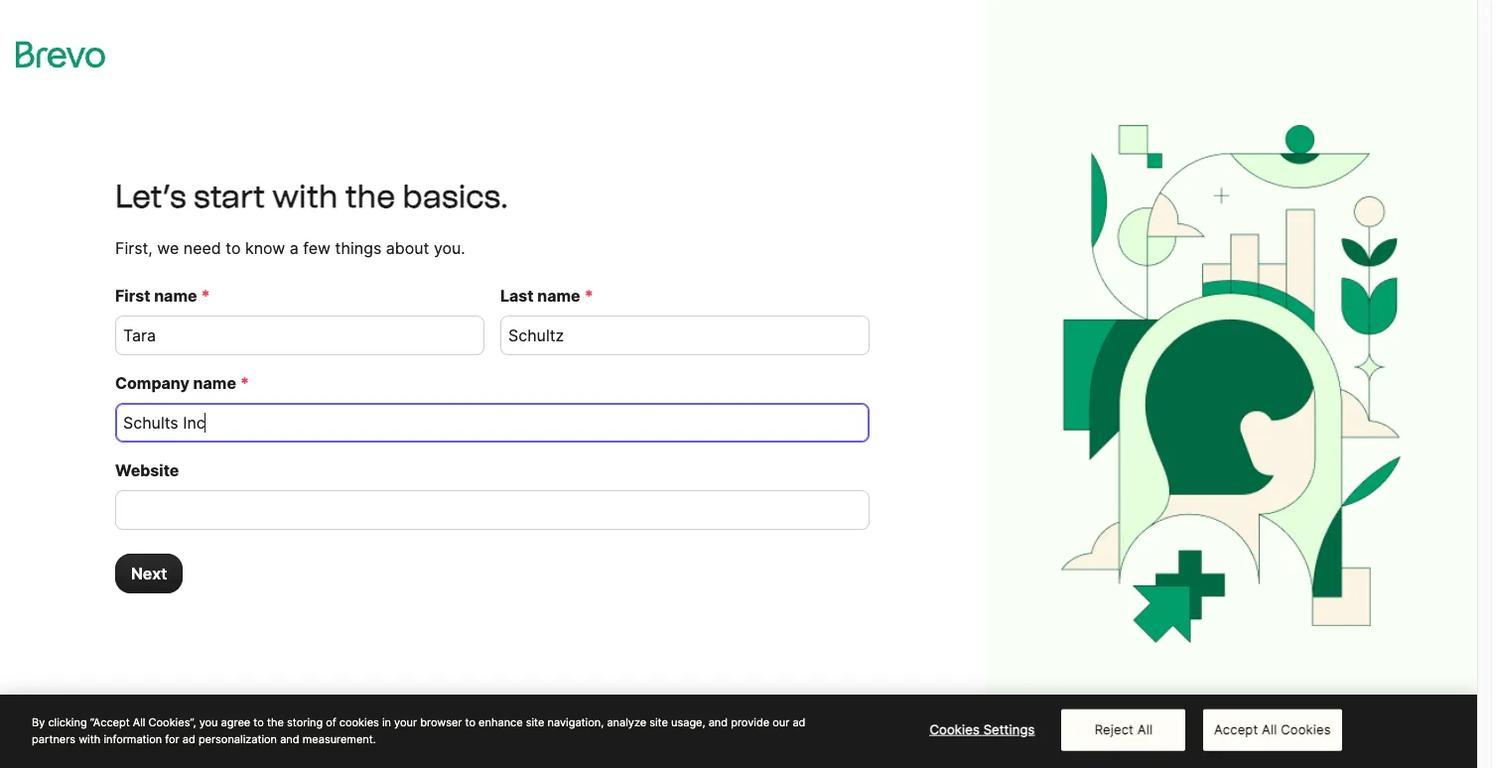 Task type: vqa. For each thing, say whether or not it's contained in the screenshot.
Cookies", at bottom left
yes



Task type: describe. For each thing, give the bounding box(es) containing it.
basics.
[[403, 178, 508, 215]]

our
[[773, 716, 790, 730]]

settings
[[984, 722, 1035, 737]]

"accept
[[90, 716, 130, 730]]

analyze
[[607, 716, 647, 730]]

name for company name
[[193, 373, 236, 393]]

we
[[157, 238, 179, 258]]

by
[[32, 716, 45, 730]]

accept all cookies button
[[1203, 710, 1342, 751]]

need
[[184, 238, 221, 258]]

cookies",
[[148, 716, 196, 730]]

of
[[326, 716, 336, 730]]

personalization
[[198, 732, 277, 746]]

reject all button
[[1062, 710, 1186, 751]]

1 vertical spatial and
[[280, 732, 299, 746]]

usage,
[[671, 716, 706, 730]]

* for company name *
[[240, 373, 249, 393]]

reject all
[[1095, 722, 1153, 737]]

let's start with the basics.
[[115, 178, 508, 215]]

name for first name
[[154, 286, 197, 306]]

next button
[[115, 554, 183, 594]]

1 horizontal spatial with
[[272, 178, 338, 215]]

accept all cookies
[[1214, 722, 1331, 737]]

few
[[303, 238, 331, 258]]

for
[[165, 732, 179, 746]]

all inside by clicking "accept all cookies", you agree to the storing of cookies in your browser to enhance site navigation, analyze site usage, and provide our ad partners with information for ad personalization and measurement.
[[133, 716, 145, 730]]

first name *
[[115, 286, 210, 306]]

1 horizontal spatial to
[[254, 716, 264, 730]]

company
[[115, 373, 190, 393]]

browser
[[420, 716, 462, 730]]

start
[[194, 178, 265, 215]]

Website text field
[[115, 491, 870, 530]]

website
[[115, 461, 179, 481]]

know
[[245, 238, 285, 258]]

next
[[131, 564, 167, 584]]

first
[[115, 286, 150, 306]]

measurement.
[[303, 732, 376, 746]]

1 site from the left
[[526, 716, 545, 730]]

partners
[[32, 732, 76, 746]]



Task type: locate. For each thing, give the bounding box(es) containing it.
and down storing
[[280, 732, 299, 746]]

site
[[526, 716, 545, 730], [650, 716, 668, 730]]

1 horizontal spatial *
[[240, 373, 249, 393]]

about
[[386, 238, 429, 258]]

*
[[201, 286, 210, 306], [585, 286, 593, 306], [240, 373, 249, 393]]

storing
[[287, 716, 323, 730]]

company name *
[[115, 373, 249, 393]]

0 vertical spatial ad
[[793, 716, 806, 730]]

your
[[394, 716, 417, 730]]

first,
[[115, 238, 153, 258]]

the up things
[[345, 178, 395, 215]]

with up a
[[272, 178, 338, 215]]

ad right "for"
[[182, 732, 195, 746]]

name
[[154, 286, 197, 306], [537, 286, 581, 306], [193, 373, 236, 393]]

to right need
[[226, 238, 241, 258]]

name for last name
[[537, 286, 581, 306]]

0 vertical spatial the
[[345, 178, 395, 215]]

0 horizontal spatial ad
[[182, 732, 195, 746]]

0 horizontal spatial to
[[226, 238, 241, 258]]

the inside by clicking "accept all cookies", you agree to the storing of cookies in your browser to enhance site navigation, analyze site usage, and provide our ad partners with information for ad personalization and measurement.
[[267, 716, 284, 730]]

0 horizontal spatial site
[[526, 716, 545, 730]]

all right the reject
[[1138, 722, 1153, 737]]

last
[[500, 286, 534, 306]]

all
[[133, 716, 145, 730], [1138, 722, 1153, 737], [1262, 722, 1277, 737]]

cookies settings button
[[920, 711, 1045, 750]]

1 horizontal spatial site
[[650, 716, 668, 730]]

1 horizontal spatial all
[[1138, 722, 1153, 737]]

all for accept all cookies
[[1262, 722, 1277, 737]]

ad right our
[[793, 716, 806, 730]]

agree
[[221, 716, 250, 730]]

the
[[345, 178, 395, 215], [267, 716, 284, 730]]

clicking
[[48, 716, 87, 730]]

first, we need to know a few things about you.
[[115, 238, 465, 258]]

1 vertical spatial ad
[[182, 732, 195, 746]]

cookies
[[339, 716, 379, 730]]

site left the usage,
[[650, 716, 668, 730]]

to right the agree
[[254, 716, 264, 730]]

1 vertical spatial with
[[79, 732, 101, 746]]

* right the last
[[585, 286, 593, 306]]

accept
[[1214, 722, 1258, 737]]

0 horizontal spatial and
[[280, 732, 299, 746]]

2 horizontal spatial *
[[585, 286, 593, 306]]

navigation,
[[548, 716, 604, 730]]

cookies
[[930, 722, 980, 737], [1281, 722, 1331, 737]]

to
[[226, 238, 241, 258], [254, 716, 264, 730], [465, 716, 476, 730]]

2 site from the left
[[650, 716, 668, 730]]

0 vertical spatial with
[[272, 178, 338, 215]]

1 cookies from the left
[[930, 722, 980, 737]]

name right company
[[193, 373, 236, 393]]

0 horizontal spatial cookies
[[930, 722, 980, 737]]

enhance
[[479, 716, 523, 730]]

with
[[272, 178, 338, 215], [79, 732, 101, 746]]

by clicking "accept all cookies", you agree to the storing of cookies in your browser to enhance site navigation, analyze site usage, and provide our ad partners with information for ad personalization and measurement.
[[32, 716, 806, 746]]

you
[[199, 716, 218, 730]]

1 vertical spatial the
[[267, 716, 284, 730]]

0 horizontal spatial the
[[267, 716, 284, 730]]

1 horizontal spatial ad
[[793, 716, 806, 730]]

cookies left "settings"
[[930, 722, 980, 737]]

with down the "accept on the bottom of the page
[[79, 732, 101, 746]]

site right enhance
[[526, 716, 545, 730]]

name right the last
[[537, 286, 581, 306]]

cookies right accept
[[1281, 722, 1331, 737]]

cookies settings
[[930, 722, 1035, 737]]

you.
[[434, 238, 465, 258]]

0 horizontal spatial all
[[133, 716, 145, 730]]

* for first name *
[[201, 286, 210, 306]]

name right first
[[154, 286, 197, 306]]

let's
[[115, 178, 186, 215]]

information
[[104, 732, 162, 746]]

None text field
[[115, 316, 485, 355], [115, 403, 870, 443], [115, 316, 485, 355], [115, 403, 870, 443]]

* right company
[[240, 373, 249, 393]]

provide
[[731, 716, 770, 730]]

and right the usage,
[[709, 716, 728, 730]]

* for last name *
[[585, 286, 593, 306]]

0 horizontal spatial with
[[79, 732, 101, 746]]

all right accept
[[1262, 722, 1277, 737]]

last name *
[[500, 286, 593, 306]]

1 horizontal spatial cookies
[[1281, 722, 1331, 737]]

2 cookies from the left
[[1281, 722, 1331, 737]]

with inside by clicking "accept all cookies", you agree to the storing of cookies in your browser to enhance site navigation, analyze site usage, and provide our ad partners with information for ad personalization and measurement.
[[79, 732, 101, 746]]

all for reject all
[[1138, 722, 1153, 737]]

reject
[[1095, 722, 1134, 737]]

1 horizontal spatial the
[[345, 178, 395, 215]]

and
[[709, 716, 728, 730], [280, 732, 299, 746]]

* down need
[[201, 286, 210, 306]]

0 horizontal spatial *
[[201, 286, 210, 306]]

2 horizontal spatial all
[[1262, 722, 1277, 737]]

2 horizontal spatial to
[[465, 716, 476, 730]]

things
[[335, 238, 382, 258]]

None text field
[[500, 316, 870, 355]]

0 vertical spatial and
[[709, 716, 728, 730]]

to right browser
[[465, 716, 476, 730]]

a
[[290, 238, 299, 258]]

1 horizontal spatial and
[[709, 716, 728, 730]]

in
[[382, 716, 391, 730]]

ad
[[793, 716, 806, 730], [182, 732, 195, 746]]

the left storing
[[267, 716, 284, 730]]

all up information
[[133, 716, 145, 730]]



